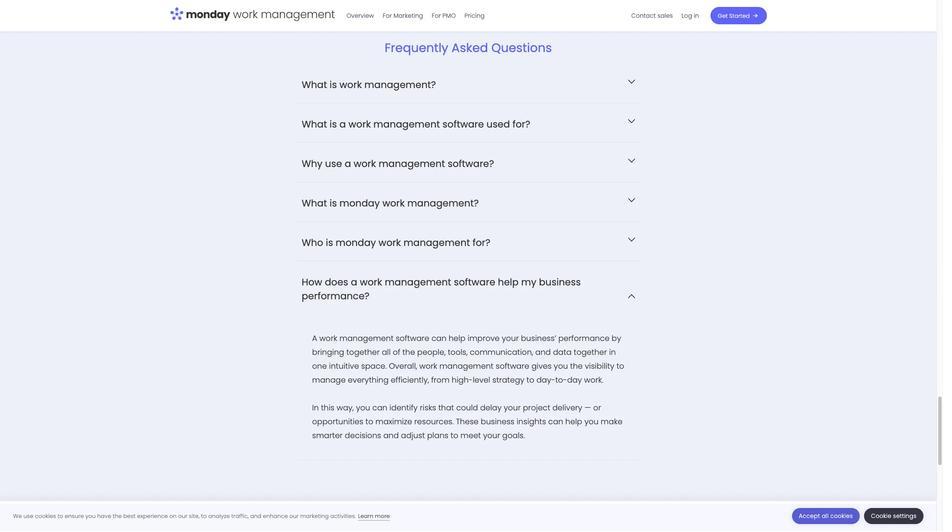 Task type: locate. For each thing, give the bounding box(es) containing it.
contact sales button
[[627, 9, 678, 23]]

everything
[[348, 374, 389, 385]]

meet
[[461, 430, 481, 441]]

1 horizontal spatial in
[[694, 11, 700, 20]]

1 horizontal spatial for?
[[513, 117, 531, 131]]

or
[[594, 402, 602, 413]]

1 horizontal spatial and
[[384, 430, 399, 441]]

work
[[340, 78, 362, 91], [349, 117, 371, 131], [354, 157, 376, 170], [383, 196, 405, 210], [379, 236, 401, 249], [360, 275, 382, 289], [320, 333, 338, 344], [420, 361, 438, 371]]

1 horizontal spatial the
[[403, 347, 415, 357]]

1 vertical spatial what
[[302, 117, 327, 131]]

pmo
[[443, 11, 456, 20]]

software left used
[[443, 117, 484, 131]]

0 vertical spatial what
[[302, 78, 327, 91]]

from
[[431, 374, 450, 385]]

can up maximize
[[373, 402, 388, 413]]

your right delay on the bottom of page
[[504, 402, 521, 413]]

marketing
[[300, 512, 329, 520]]

1 vertical spatial all
[[822, 512, 829, 520]]

use right why
[[325, 157, 342, 170]]

1 what from the top
[[302, 78, 327, 91]]

for? right used
[[513, 117, 531, 131]]

1 horizontal spatial cookies
[[831, 512, 853, 520]]

2 horizontal spatial can
[[549, 416, 564, 427]]

best
[[123, 512, 136, 520]]

get started
[[718, 12, 750, 20]]

work inside "dropdown button"
[[354, 157, 376, 170]]

of
[[393, 347, 401, 357]]

to
[[617, 361, 625, 371], [527, 374, 535, 385], [366, 416, 374, 427], [451, 430, 459, 441], [58, 512, 63, 520], [201, 512, 207, 520]]

1 horizontal spatial business
[[539, 275, 581, 289]]

1 vertical spatial in
[[610, 347, 616, 357]]

a
[[312, 333, 317, 344]]

use right we
[[23, 512, 33, 520]]

a for use
[[345, 157, 351, 170]]

you down —
[[585, 416, 599, 427]]

is inside what is monday work management? dropdown button
[[330, 196, 337, 210]]

can up people,
[[432, 333, 447, 344]]

1 for from the left
[[383, 11, 392, 20]]

and up gives
[[536, 347, 551, 357]]

our right the enhance
[[290, 512, 299, 520]]

overall,
[[389, 361, 417, 371]]

make
[[601, 416, 623, 427]]

use
[[325, 157, 342, 170], [23, 512, 33, 520]]

the right of
[[403, 347, 415, 357]]

2 vertical spatial the
[[113, 512, 122, 520]]

our
[[178, 512, 187, 520], [290, 512, 299, 520]]

0 horizontal spatial our
[[178, 512, 187, 520]]

in right 'log'
[[694, 11, 700, 20]]

a
[[340, 117, 346, 131], [345, 157, 351, 170], [351, 275, 358, 289]]

in
[[694, 11, 700, 20], [610, 347, 616, 357]]

monday
[[340, 196, 380, 210], [336, 236, 376, 249]]

visibility
[[585, 361, 615, 371]]

decisions
[[345, 430, 381, 441]]

why use a work management software?
[[302, 157, 494, 170]]

performance
[[559, 333, 610, 344]]

what is work management?
[[302, 78, 436, 91]]

0 horizontal spatial for?
[[473, 236, 491, 249]]

0 vertical spatial the
[[403, 347, 415, 357]]

you left have
[[85, 512, 96, 520]]

a for does
[[351, 275, 358, 289]]

marketing
[[394, 11, 423, 20]]

use for why
[[325, 157, 342, 170]]

what is monday work management?
[[302, 196, 479, 210]]

what for what is a work management software used for?
[[302, 117, 327, 131]]

and
[[536, 347, 551, 357], [384, 430, 399, 441], [250, 512, 262, 520]]

1 vertical spatial for?
[[473, 236, 491, 249]]

0 vertical spatial monday
[[340, 196, 380, 210]]

goals.
[[503, 430, 525, 441]]

1 horizontal spatial can
[[432, 333, 447, 344]]

1 horizontal spatial together
[[574, 347, 607, 357]]

1 vertical spatial your
[[504, 402, 521, 413]]

is inside what is work management? 'dropdown button'
[[330, 78, 337, 91]]

management?
[[365, 78, 436, 91], [408, 196, 479, 210]]

can
[[432, 333, 447, 344], [373, 402, 388, 413], [549, 416, 564, 427]]

1 vertical spatial business
[[481, 416, 515, 427]]

our right on
[[178, 512, 187, 520]]

2 horizontal spatial help
[[566, 416, 583, 427]]

list
[[627, 0, 704, 31]]

use for we
[[23, 512, 33, 520]]

2 horizontal spatial and
[[536, 347, 551, 357]]

0 horizontal spatial for
[[383, 11, 392, 20]]

sales
[[658, 11, 673, 20]]

0 horizontal spatial can
[[373, 402, 388, 413]]

cookies
[[35, 512, 56, 520], [831, 512, 853, 520]]

1 vertical spatial management?
[[408, 196, 479, 210]]

your inside the a work management software can help improve your business' performance by bringing together all of the people, tools, communication, and data together in one intuitive space. overall, work management software gives you the visibility to manage everything efficiently, from high-level strategy to day-to-day work.
[[502, 333, 519, 344]]

to left day-
[[527, 374, 535, 385]]

2 vertical spatial a
[[351, 275, 358, 289]]

you up to-
[[554, 361, 568, 371]]

management
[[374, 117, 440, 131], [379, 157, 445, 170], [404, 236, 470, 249], [385, 275, 452, 289], [340, 333, 394, 344], [440, 361, 494, 371]]

management inside how does a work management software help my business performance?
[[385, 275, 452, 289]]

2 what from the top
[[302, 117, 327, 131]]

2 horizontal spatial the
[[571, 361, 583, 371]]

0 vertical spatial all
[[382, 347, 391, 357]]

2 vertical spatial and
[[250, 512, 262, 520]]

one
[[312, 361, 327, 371]]

help
[[498, 275, 519, 289], [449, 333, 466, 344], [566, 416, 583, 427]]

cookies inside button
[[831, 512, 853, 520]]

1 horizontal spatial help
[[498, 275, 519, 289]]

0 vertical spatial your
[[502, 333, 519, 344]]

all inside the a work management software can help improve your business' performance by bringing together all of the people, tools, communication, and data together in one intuitive space. overall, work management software gives you the visibility to manage everything efficiently, from high-level strategy to day-to-day work.
[[382, 347, 391, 357]]

1 vertical spatial can
[[373, 402, 388, 413]]

what is monday work management? button
[[295, 182, 642, 221]]

help up tools,
[[449, 333, 466, 344]]

software
[[443, 117, 484, 131], [454, 275, 496, 289], [396, 333, 430, 344], [496, 361, 530, 371]]

you inside dialog
[[85, 512, 96, 520]]

the left best
[[113, 512, 122, 520]]

software inside how does a work management software help my business performance?
[[454, 275, 496, 289]]

enhance
[[263, 512, 288, 520]]

0 horizontal spatial cookies
[[35, 512, 56, 520]]

in
[[312, 402, 319, 413]]

help left my
[[498, 275, 519, 289]]

cookies right accept
[[831, 512, 853, 520]]

0 vertical spatial use
[[325, 157, 342, 170]]

management for how does a work management software help my business performance?
[[385, 275, 452, 289]]

what inside 'dropdown button'
[[302, 78, 327, 91]]

all left of
[[382, 347, 391, 357]]

your
[[502, 333, 519, 344], [504, 402, 521, 413], [483, 430, 500, 441]]

is for what is a work management software used for?
[[330, 117, 337, 131]]

0 vertical spatial management?
[[365, 78, 436, 91]]

business inside in this way, you can identify risks that could delay your project delivery — or opportunities to maximize resources. these business insights can help you make smarter decisions and adjust plans to meet your goals.
[[481, 416, 515, 427]]

experience
[[137, 512, 168, 520]]

0 vertical spatial a
[[340, 117, 346, 131]]

ensure
[[65, 512, 84, 520]]

management inside "dropdown button"
[[379, 157, 445, 170]]

0 horizontal spatial together
[[347, 347, 380, 357]]

to right visibility
[[617, 361, 625, 371]]

insights
[[517, 416, 547, 427]]

the up day
[[571, 361, 583, 371]]

by
[[612, 333, 622, 344]]

use inside "dropdown button"
[[325, 157, 342, 170]]

can inside the a work management software can help improve your business' performance by bringing together all of the people, tools, communication, and data together in one intuitive space. overall, work management software gives you the visibility to manage everything efficiently, from high-level strategy to day-to-day work.
[[432, 333, 447, 344]]

overview
[[347, 11, 374, 20]]

is for what is work management?
[[330, 78, 337, 91]]

0 vertical spatial for?
[[513, 117, 531, 131]]

cookie settings
[[872, 512, 917, 520]]

does
[[325, 275, 348, 289]]

0 vertical spatial can
[[432, 333, 447, 344]]

traffic,
[[232, 512, 249, 520]]

2 vertical spatial help
[[566, 416, 583, 427]]

a inside how does a work management software help my business performance?
[[351, 275, 358, 289]]

management for what is a work management software used for?
[[374, 117, 440, 131]]

used
[[487, 117, 510, 131]]

dialog containing we use cookies to ensure you have the best experience on our site, to analyze traffic, and enhance our marketing activities.
[[0, 501, 937, 531]]

and down maximize
[[384, 430, 399, 441]]

plans
[[427, 430, 449, 441]]

and right traffic,
[[250, 512, 262, 520]]

manage
[[312, 374, 346, 385]]

1 vertical spatial a
[[345, 157, 351, 170]]

1 horizontal spatial use
[[325, 157, 342, 170]]

0 vertical spatial and
[[536, 347, 551, 357]]

use inside dialog
[[23, 512, 33, 520]]

is for what is monday work management?
[[330, 196, 337, 210]]

0 horizontal spatial in
[[610, 347, 616, 357]]

1 our from the left
[[178, 512, 187, 520]]

what is a work management software used for?
[[302, 117, 531, 131]]

is
[[330, 78, 337, 91], [330, 117, 337, 131], [330, 196, 337, 210], [326, 236, 333, 249]]

cookies for all
[[831, 512, 853, 520]]

what for what is monday work management?
[[302, 196, 327, 210]]

your right the meet in the bottom of the page
[[483, 430, 500, 441]]

delivery
[[553, 402, 583, 413]]

is inside what is a work management software used for? dropdown button
[[330, 117, 337, 131]]

for inside 'link'
[[432, 11, 441, 20]]

pricing
[[465, 11, 485, 20]]

is inside who is monday work management for? dropdown button
[[326, 236, 333, 249]]

a inside "dropdown button"
[[345, 157, 351, 170]]

0 horizontal spatial use
[[23, 512, 33, 520]]

opportunities
[[312, 416, 364, 427]]

0 vertical spatial business
[[539, 275, 581, 289]]

could
[[457, 402, 478, 413]]

1 vertical spatial the
[[571, 361, 583, 371]]

1 horizontal spatial for
[[432, 11, 441, 20]]

can for people,
[[432, 333, 447, 344]]

way,
[[337, 402, 354, 413]]

log in
[[682, 11, 700, 20]]

who
[[302, 236, 323, 249]]

and inside in this way, you can identify risks that could delay your project delivery — or opportunities to maximize resources. these business insights can help you make smarter decisions and adjust plans to meet your goals.
[[384, 430, 399, 441]]

questions
[[492, 39, 552, 56]]

all right accept
[[822, 512, 829, 520]]

help down the delivery
[[566, 416, 583, 427]]

software down who is monday work management for? dropdown button
[[454, 275, 496, 289]]

dialog
[[0, 501, 937, 531]]

list containing contact sales
[[627, 0, 704, 31]]

the
[[403, 347, 415, 357], [571, 361, 583, 371], [113, 512, 122, 520]]

business down delay on the bottom of page
[[481, 416, 515, 427]]

your up communication,
[[502, 333, 519, 344]]

0 horizontal spatial help
[[449, 333, 466, 344]]

1 horizontal spatial our
[[290, 512, 299, 520]]

1 vertical spatial use
[[23, 512, 33, 520]]

0 vertical spatial in
[[694, 11, 700, 20]]

2 vertical spatial what
[[302, 196, 327, 210]]

for left pmo
[[432, 11, 441, 20]]

0 horizontal spatial and
[[250, 512, 262, 520]]

1 horizontal spatial all
[[822, 512, 829, 520]]

0 horizontal spatial business
[[481, 416, 515, 427]]

for for for pmo
[[432, 11, 441, 20]]

to up decisions at the left of page
[[366, 416, 374, 427]]

in down by
[[610, 347, 616, 357]]

1 vertical spatial monday
[[336, 236, 376, 249]]

region
[[312, 331, 625, 443]]

business right my
[[539, 275, 581, 289]]

monday.com work management image
[[170, 6, 335, 24]]

for? down what is monday work management? dropdown button
[[473, 236, 491, 249]]

1 vertical spatial and
[[384, 430, 399, 441]]

2 for from the left
[[432, 11, 441, 20]]

for left marketing
[[383, 11, 392, 20]]

intuitive
[[329, 361, 359, 371]]

cookies for use
[[35, 512, 56, 520]]

cookies right we
[[35, 512, 56, 520]]

0 vertical spatial help
[[498, 275, 519, 289]]

all
[[382, 347, 391, 357], [822, 512, 829, 520]]

together down performance
[[574, 347, 607, 357]]

2 vertical spatial can
[[549, 416, 564, 427]]

to left the meet in the bottom of the page
[[451, 430, 459, 441]]

0 horizontal spatial all
[[382, 347, 391, 357]]

together up space.
[[347, 347, 380, 357]]

can down the delivery
[[549, 416, 564, 427]]

1 vertical spatial help
[[449, 333, 466, 344]]

you
[[554, 361, 568, 371], [356, 402, 370, 413], [585, 416, 599, 427], [85, 512, 96, 520]]

1 together from the left
[[347, 347, 380, 357]]

3 what from the top
[[302, 196, 327, 210]]

data
[[553, 347, 572, 357]]



Task type: vqa. For each thing, say whether or not it's contained in the screenshot.
your inside A work management software can help improve your business' performance by bringing together all of the people, tools, communication, and data together in one intuitive space. Overall, work management software gives you the visibility to manage everything efficiently, from high-level strategy to day-to-day work.
yes



Task type: describe. For each thing, give the bounding box(es) containing it.
more
[[375, 512, 390, 520]]

can for to
[[373, 402, 388, 413]]

for marketing link
[[379, 9, 428, 23]]

for marketing
[[383, 11, 423, 20]]

0 horizontal spatial the
[[113, 512, 122, 520]]

accept
[[799, 512, 821, 520]]

this
[[321, 402, 335, 413]]

in inside the a work management software can help improve your business' performance by bringing together all of the people, tools, communication, and data together in one intuitive space. overall, work management software gives you the visibility to manage everything efficiently, from high-level strategy to day-to-day work.
[[610, 347, 616, 357]]

you right the way,
[[356, 402, 370, 413]]

who is monday work management for?
[[302, 236, 491, 249]]

we
[[13, 512, 22, 520]]

day
[[568, 374, 582, 385]]

software?
[[448, 157, 494, 170]]

project
[[523, 402, 551, 413]]

work.
[[585, 374, 604, 385]]

all inside button
[[822, 512, 829, 520]]

a for is
[[340, 117, 346, 131]]

have
[[97, 512, 111, 520]]

2 together from the left
[[574, 347, 607, 357]]

on
[[170, 512, 177, 520]]

help inside the a work management software can help improve your business' performance by bringing together all of the people, tools, communication, and data together in one intuitive space. overall, work management software gives you the visibility to manage everything efficiently, from high-level strategy to day-to-day work.
[[449, 333, 466, 344]]

monday for who
[[336, 236, 376, 249]]

maximize
[[376, 416, 412, 427]]

efficiently,
[[391, 374, 429, 385]]

to right site,
[[201, 512, 207, 520]]

log
[[682, 11, 693, 20]]

cookie settings button
[[865, 508, 924, 524]]

management for why use a work management software?
[[379, 157, 445, 170]]

overview link
[[342, 9, 379, 23]]

settings
[[894, 512, 917, 520]]

and inside the a work management software can help improve your business' performance by bringing together all of the people, tools, communication, and data together in one intuitive space. overall, work management software gives you the visibility to manage everything efficiently, from high-level strategy to day-to-day work.
[[536, 347, 551, 357]]

site,
[[189, 512, 200, 520]]

learn more link
[[358, 512, 390, 521]]

asked
[[452, 39, 488, 56]]

cookie
[[872, 512, 892, 520]]

and inside dialog
[[250, 512, 262, 520]]

high-
[[452, 374, 473, 385]]

work inside how does a work management software help my business performance?
[[360, 275, 382, 289]]

business'
[[521, 333, 557, 344]]

get started button
[[711, 7, 767, 24]]

identify
[[390, 402, 418, 413]]

contact
[[632, 11, 656, 20]]

why use a work management software? button
[[295, 143, 642, 182]]

monday for what
[[340, 196, 380, 210]]

log in link
[[678, 9, 704, 23]]

adjust
[[401, 430, 425, 441]]

how does a work management software help my business performance? button
[[295, 261, 642, 314]]

how does a work management software help my business performance?
[[302, 275, 581, 303]]

contact sales
[[632, 11, 673, 20]]

we use cookies to ensure you have the best experience on our site, to analyze traffic, and enhance our marketing activities. learn more
[[13, 512, 390, 520]]

day-
[[537, 374, 556, 385]]

management for who is monday work management for?
[[404, 236, 470, 249]]

space.
[[361, 361, 387, 371]]

started
[[730, 12, 750, 20]]

what is work management? button
[[295, 64, 642, 103]]

analyze
[[208, 512, 230, 520]]

help inside how does a work management software help my business performance?
[[498, 275, 519, 289]]

activities.
[[330, 512, 356, 520]]

accept all cookies
[[799, 512, 853, 520]]

strategy
[[493, 374, 525, 385]]

work inside 'dropdown button'
[[340, 78, 362, 91]]

to left 'ensure' on the left bottom of the page
[[58, 512, 63, 520]]

that
[[439, 402, 454, 413]]

business inside how does a work management software help my business performance?
[[539, 275, 581, 289]]

for pmo
[[432, 11, 456, 20]]

you inside the a work management software can help improve your business' performance by bringing together all of the people, tools, communication, and data together in one intuitive space. overall, work management software gives you the visibility to manage everything efficiently, from high-level strategy to day-to-day work.
[[554, 361, 568, 371]]

2 vertical spatial your
[[483, 430, 500, 441]]

2 our from the left
[[290, 512, 299, 520]]

my
[[522, 275, 537, 289]]

main element
[[342, 0, 767, 31]]

tools,
[[448, 347, 468, 357]]

gives
[[532, 361, 552, 371]]

delay
[[481, 402, 502, 413]]

how
[[302, 275, 322, 289]]

smarter
[[312, 430, 343, 441]]

help inside in this way, you can identify risks that could delay your project delivery — or opportunities to maximize resources. these business insights can help you make smarter decisions and adjust plans to meet your goals.
[[566, 416, 583, 427]]

who is monday work management for? button
[[295, 222, 642, 261]]

software up of
[[396, 333, 430, 344]]

management? inside 'dropdown button'
[[365, 78, 436, 91]]

performance?
[[302, 289, 370, 303]]

risks
[[420, 402, 436, 413]]

communication,
[[470, 347, 534, 357]]

resources.
[[415, 416, 454, 427]]

learn
[[358, 512, 374, 520]]

what for what is work management?
[[302, 78, 327, 91]]

for for for marketing
[[383, 11, 392, 20]]

frequently
[[385, 39, 449, 56]]

management? inside dropdown button
[[408, 196, 479, 210]]

level
[[473, 374, 491, 385]]

region containing a work management software can help improve your business' performance by bringing together all of the people, tools, communication, and data together in one intuitive space. overall, work management software gives you the visibility to manage everything efficiently, from high-level strategy to day-to-day work.
[[312, 331, 625, 443]]

improve
[[468, 333, 500, 344]]

what is a work management software used for? button
[[295, 103, 642, 142]]

for pmo link
[[428, 9, 461, 23]]

software up strategy at the bottom right
[[496, 361, 530, 371]]

is for who is monday work management for?
[[326, 236, 333, 249]]

people,
[[418, 347, 446, 357]]



